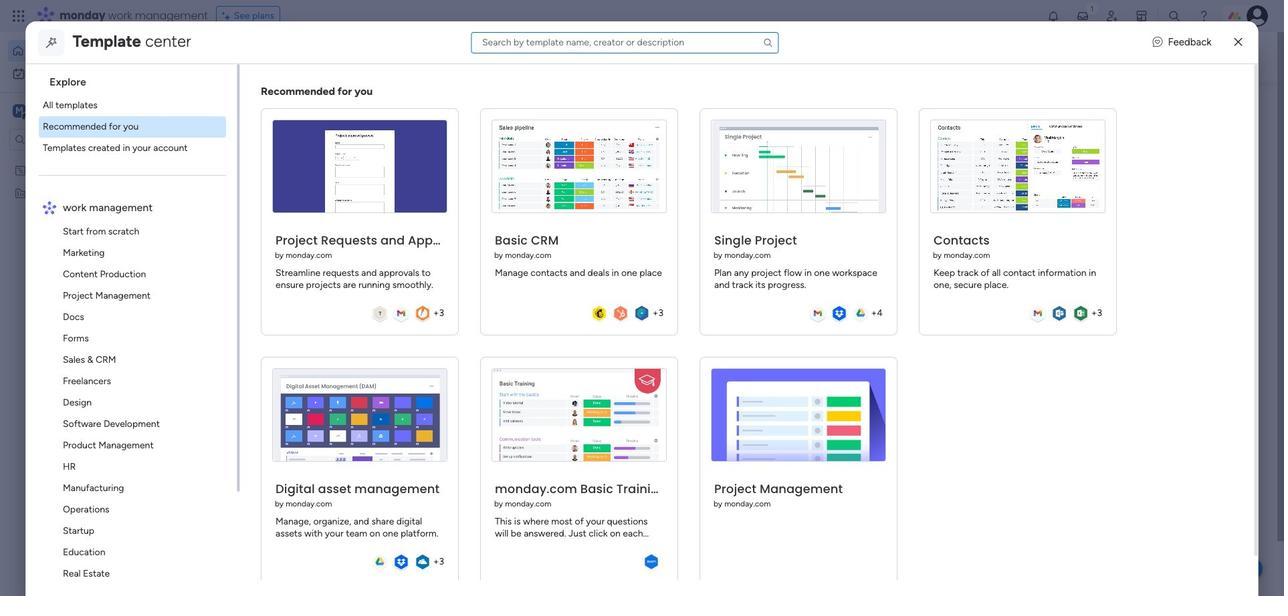 Task type: describe. For each thing, give the bounding box(es) containing it.
component image
[[264, 265, 276, 277]]

workspace image
[[13, 104, 26, 118]]

templates image image
[[1036, 101, 1212, 193]]

workspace selection element
[[13, 103, 112, 120]]

search image
[[763, 37, 773, 48]]

close update feed (inbox) image
[[247, 318, 263, 334]]

v2 bolt switch image
[[1139, 50, 1147, 65]]

1 image
[[1086, 1, 1098, 16]]

0 vertical spatial option
[[8, 40, 163, 62]]

close image
[[1235, 37, 1243, 47]]

Search in workspace field
[[28, 132, 112, 148]]

1 element
[[382, 318, 398, 334]]

jacob simon image
[[1247, 5, 1268, 27]]

roy mann image
[[278, 365, 305, 391]]

see plans image
[[222, 9, 234, 23]]

work management templates element
[[39, 221, 237, 597]]

notifications image
[[1047, 9, 1060, 23]]

search everything image
[[1168, 9, 1181, 23]]

add to favorites image
[[402, 245, 416, 258]]



Task type: locate. For each thing, give the bounding box(es) containing it.
heading
[[39, 64, 237, 95]]

help image
[[1197, 9, 1211, 23]]

0 horizontal spatial public board image
[[264, 244, 278, 259]]

0 horizontal spatial v2 user feedback image
[[1034, 50, 1044, 65]]

1 horizontal spatial public board image
[[448, 244, 462, 259]]

component image
[[448, 265, 460, 277]]

option
[[8, 40, 163, 62], [8, 63, 163, 84], [0, 158, 171, 161]]

1 horizontal spatial v2 user feedback image
[[1153, 35, 1163, 50]]

quick search results list box
[[247, 125, 991, 302]]

None search field
[[471, 32, 779, 53]]

close my workspaces image
[[247, 502, 263, 518]]

public board image for component icon
[[448, 244, 462, 259]]

list box
[[31, 64, 240, 597], [0, 156, 171, 385]]

getting started element
[[1024, 319, 1224, 373]]

invite members image
[[1106, 9, 1119, 23]]

Search by template name, creator or description search field
[[471, 32, 779, 53]]

public board image for component image
[[264, 244, 278, 259]]

1 vertical spatial option
[[8, 63, 163, 84]]

close recently visited image
[[247, 109, 263, 125]]

v2 user feedback image
[[1153, 35, 1163, 50], [1034, 50, 1044, 65]]

1 public board image from the left
[[264, 244, 278, 259]]

update feed image
[[1076, 9, 1090, 23]]

public board image
[[264, 244, 278, 259], [448, 244, 462, 259]]

select product image
[[12, 9, 25, 23]]

public board image up component image
[[264, 244, 278, 259]]

2 vertical spatial option
[[0, 158, 171, 161]]

monday marketplace image
[[1135, 9, 1149, 23]]

explore element
[[39, 95, 237, 159]]

public board image up component icon
[[448, 244, 462, 259]]

2 public board image from the left
[[448, 244, 462, 259]]



Task type: vqa. For each thing, say whether or not it's contained in the screenshot.
the "Options" icon
no



